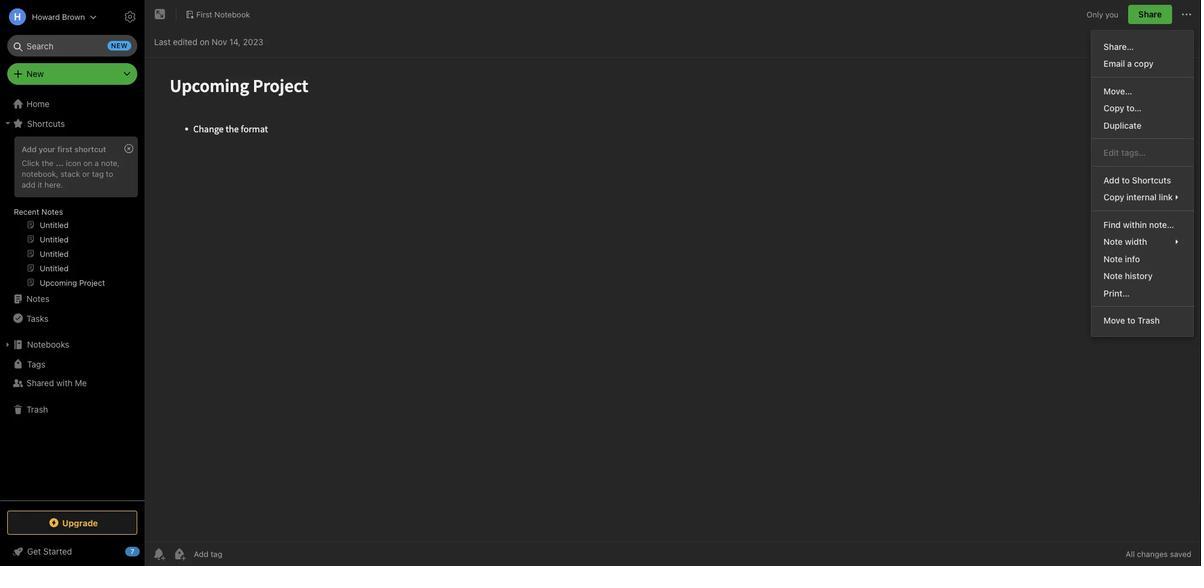 Task type: locate. For each thing, give the bounding box(es) containing it.
to inside the add to shortcuts link
[[1122, 175, 1130, 185]]

copy
[[1104, 103, 1124, 113], [1104, 192, 1124, 202]]

add to shortcuts
[[1104, 175, 1171, 185]]

new search field
[[16, 35, 131, 57]]

note width link
[[1092, 233, 1193, 250]]

1 copy from the top
[[1104, 103, 1124, 113]]

0 vertical spatial trash
[[1138, 316, 1160, 326]]

0 vertical spatial shortcuts
[[27, 118, 65, 128]]

to for move
[[1127, 316, 1135, 326]]

shared
[[26, 378, 54, 388]]

a left the copy
[[1127, 59, 1132, 69]]

2 vertical spatial note
[[1104, 271, 1123, 281]]

to inside move to trash link
[[1127, 316, 1135, 326]]

0 vertical spatial add
[[22, 144, 37, 154]]

shared with me
[[26, 378, 87, 388]]

trash inside "dropdown list" menu
[[1138, 316, 1160, 326]]

to…
[[1127, 103, 1142, 113]]

copy down move…
[[1104, 103, 1124, 113]]

0 vertical spatial note
[[1104, 237, 1123, 247]]

upgrade button
[[7, 511, 137, 535]]

copy up find
[[1104, 192, 1124, 202]]

on
[[200, 37, 209, 47], [83, 158, 92, 167]]

edit
[[1104, 148, 1119, 158]]

note inside note history link
[[1104, 271, 1123, 281]]

0 vertical spatial on
[[200, 37, 209, 47]]

note left info
[[1104, 254, 1123, 264]]

More actions field
[[1179, 5, 1194, 24]]

more actions image
[[1179, 7, 1194, 22]]

click
[[22, 158, 40, 167]]

on left nov
[[200, 37, 209, 47]]

recent
[[14, 207, 39, 216]]

shortcuts up copy internal link link
[[1132, 175, 1171, 185]]

duplicate
[[1104, 120, 1142, 130]]

group containing add your first shortcut
[[0, 133, 144, 294]]

note down find
[[1104, 237, 1123, 247]]

to
[[106, 169, 113, 178], [1122, 175, 1130, 185], [1127, 316, 1135, 326]]

to up copy internal link
[[1122, 175, 1130, 185]]

2023
[[243, 37, 263, 47]]

move to trash link
[[1092, 312, 1193, 329]]

copy to…
[[1104, 103, 1142, 113]]

add for add to shortcuts
[[1104, 175, 1120, 185]]

all changes saved
[[1126, 550, 1191, 559]]

2 note from the top
[[1104, 254, 1123, 264]]

14,
[[229, 37, 241, 47]]

share
[[1138, 9, 1162, 19]]

note,
[[101, 158, 120, 167]]

move
[[1104, 316, 1125, 326]]

1 vertical spatial a
[[95, 158, 99, 167]]

note info
[[1104, 254, 1140, 264]]

on up or at left
[[83, 158, 92, 167]]

3 note from the top
[[1104, 271, 1123, 281]]

email
[[1104, 59, 1125, 69]]

add
[[22, 144, 37, 154], [1104, 175, 1120, 185]]

tag
[[92, 169, 104, 178]]

to right move
[[1127, 316, 1135, 326]]

shortcuts
[[27, 118, 65, 128], [1132, 175, 1171, 185]]

note for note width
[[1104, 237, 1123, 247]]

a up tag
[[95, 158, 99, 167]]

the
[[42, 158, 54, 167]]

find within note…
[[1104, 220, 1174, 230]]

1 horizontal spatial shortcuts
[[1132, 175, 1171, 185]]

you
[[1105, 10, 1119, 19]]

howard
[[32, 12, 60, 21]]

new
[[26, 69, 44, 79]]

0 horizontal spatial add
[[22, 144, 37, 154]]

email a copy
[[1104, 59, 1154, 69]]

notes link
[[0, 290, 144, 309]]

link
[[1159, 192, 1173, 202]]

note up print…
[[1104, 271, 1123, 281]]

note inside note width link
[[1104, 237, 1123, 247]]

home link
[[0, 95, 144, 114]]

notebooks link
[[0, 335, 144, 355]]

expand notebooks image
[[3, 340, 13, 350]]

only
[[1087, 10, 1103, 19]]

click the ...
[[22, 158, 64, 167]]

to down "note,"
[[106, 169, 113, 178]]

0 horizontal spatial trash
[[26, 405, 48, 415]]

1 horizontal spatial trash
[[1138, 316, 1160, 326]]

notebook
[[214, 10, 250, 19]]

...
[[56, 158, 64, 167]]

expand note image
[[153, 7, 167, 22]]

trash down print… link
[[1138, 316, 1160, 326]]

notebooks
[[27, 340, 69, 350]]

1 vertical spatial shortcuts
[[1132, 175, 1171, 185]]

note for note history
[[1104, 271, 1123, 281]]

recent notes
[[14, 207, 63, 216]]

copy
[[1134, 59, 1154, 69]]

1 horizontal spatial add
[[1104, 175, 1120, 185]]

share…
[[1104, 42, 1134, 51]]

shortcuts inside button
[[27, 118, 65, 128]]

note inside note info link
[[1104, 254, 1123, 264]]

trash link
[[0, 400, 144, 420]]

tree
[[0, 95, 144, 500]]

a
[[1127, 59, 1132, 69], [95, 158, 99, 167]]

0 vertical spatial copy
[[1104, 103, 1124, 113]]

new
[[111, 42, 128, 50]]

1 vertical spatial trash
[[26, 405, 48, 415]]

0 vertical spatial a
[[1127, 59, 1132, 69]]

copy internal link link
[[1092, 189, 1193, 206]]

a inside "dropdown list" menu
[[1127, 59, 1132, 69]]

0 horizontal spatial on
[[83, 158, 92, 167]]

last
[[154, 37, 171, 47]]

edit tags…
[[1104, 148, 1146, 158]]

trash down shared
[[26, 405, 48, 415]]

1 horizontal spatial on
[[200, 37, 209, 47]]

add up click
[[22, 144, 37, 154]]

1 vertical spatial add
[[1104, 175, 1120, 185]]

shortcuts button
[[0, 114, 144, 133]]

copy for copy to…
[[1104, 103, 1124, 113]]

notes up tasks
[[26, 294, 50, 304]]

new button
[[7, 63, 137, 85]]

1 vertical spatial copy
[[1104, 192, 1124, 202]]

Add tag field
[[193, 549, 283, 560]]

0 horizontal spatial shortcuts
[[27, 118, 65, 128]]

1 vertical spatial notes
[[26, 294, 50, 304]]

1 vertical spatial note
[[1104, 254, 1123, 264]]

0 vertical spatial notes
[[41, 207, 63, 216]]

copy internal link
[[1104, 192, 1173, 202]]

group
[[0, 133, 144, 294]]

icon on a note, notebook, stack or tag to add it here.
[[22, 158, 120, 189]]

shared with me link
[[0, 374, 144, 393]]

icon
[[66, 158, 81, 167]]

internal
[[1127, 192, 1157, 202]]

1 note from the top
[[1104, 237, 1123, 247]]

2 copy from the top
[[1104, 192, 1124, 202]]

1 horizontal spatial a
[[1127, 59, 1132, 69]]

add inside "group"
[[22, 144, 37, 154]]

shortcuts down home
[[27, 118, 65, 128]]

move to trash
[[1104, 316, 1160, 326]]

add tag image
[[172, 547, 187, 562]]

add inside "dropdown list" menu
[[1104, 175, 1120, 185]]

copy inside field
[[1104, 192, 1124, 202]]

notes right recent
[[41, 207, 63, 216]]

move…
[[1104, 86, 1132, 96]]

add down the edit
[[1104, 175, 1120, 185]]

1 vertical spatial on
[[83, 158, 92, 167]]

edit tags… link
[[1092, 144, 1193, 161]]

copy to… link
[[1092, 100, 1193, 117]]

get
[[27, 547, 41, 557]]

add a reminder image
[[152, 547, 166, 562]]

0 horizontal spatial a
[[95, 158, 99, 167]]



Task type: describe. For each thing, give the bounding box(es) containing it.
width
[[1125, 237, 1147, 247]]

started
[[43, 547, 72, 557]]

brown
[[62, 12, 85, 21]]

click to collapse image
[[140, 544, 149, 559]]

Help and Learning task checklist field
[[0, 542, 144, 562]]

edited
[[173, 37, 197, 47]]

note window element
[[144, 0, 1201, 567]]

nov
[[212, 37, 227, 47]]

share… link
[[1092, 38, 1193, 55]]

howard brown
[[32, 12, 85, 21]]

add your first shortcut
[[22, 144, 106, 154]]

get started
[[27, 547, 72, 557]]

tree containing home
[[0, 95, 144, 500]]

print…
[[1104, 288, 1130, 298]]

to inside icon on a note, notebook, stack or tag to add it here.
[[106, 169, 113, 178]]

or
[[82, 169, 90, 178]]

tags…
[[1121, 148, 1146, 158]]

settings image
[[123, 10, 137, 24]]

add for add your first shortcut
[[22, 144, 37, 154]]

tags button
[[0, 355, 144, 374]]

notes inside "group"
[[41, 207, 63, 216]]

stack
[[60, 169, 80, 178]]

share button
[[1128, 5, 1172, 24]]

shortcut
[[74, 144, 106, 154]]

find
[[1104, 220, 1121, 230]]

your
[[39, 144, 55, 154]]

tasks
[[26, 314, 48, 323]]

tasks button
[[0, 309, 144, 328]]

first notebook button
[[181, 6, 254, 23]]

email a copy link
[[1092, 55, 1193, 72]]

dropdown list menu
[[1092, 38, 1193, 329]]

7
[[131, 548, 134, 556]]

all
[[1126, 550, 1135, 559]]

home
[[26, 99, 50, 109]]

to for add
[[1122, 175, 1130, 185]]

move… link
[[1092, 82, 1193, 100]]

with
[[56, 378, 73, 388]]

Note width field
[[1092, 233, 1193, 250]]

Copy internal link field
[[1092, 189, 1193, 206]]

duplicate link
[[1092, 117, 1193, 134]]

only you
[[1087, 10, 1119, 19]]

add to shortcuts link
[[1092, 172, 1193, 189]]

first
[[196, 10, 212, 19]]

changes
[[1137, 550, 1168, 559]]

notebook,
[[22, 169, 58, 178]]

copy for copy internal link
[[1104, 192, 1124, 202]]

note…
[[1149, 220, 1174, 230]]

first notebook
[[196, 10, 250, 19]]

upgrade
[[62, 518, 98, 528]]

note history link
[[1092, 268, 1193, 285]]

here.
[[44, 180, 63, 189]]

within
[[1123, 220, 1147, 230]]

note history
[[1104, 271, 1153, 281]]

note for note info
[[1104, 254, 1123, 264]]

saved
[[1170, 550, 1191, 559]]

it
[[38, 180, 42, 189]]

note width
[[1104, 237, 1147, 247]]

history
[[1125, 271, 1153, 281]]

Account field
[[0, 5, 97, 29]]

Note Editor text field
[[144, 58, 1201, 542]]

note info link
[[1092, 250, 1193, 268]]

tags
[[27, 359, 45, 369]]

a inside icon on a note, notebook, stack or tag to add it here.
[[95, 158, 99, 167]]

print… link
[[1092, 285, 1193, 302]]

shortcuts inside "dropdown list" menu
[[1132, 175, 1171, 185]]

on inside note window "element"
[[200, 37, 209, 47]]

find within note… link
[[1092, 216, 1193, 233]]

me
[[75, 378, 87, 388]]

on inside icon on a note, notebook, stack or tag to add it here.
[[83, 158, 92, 167]]

add
[[22, 180, 35, 189]]

Search text field
[[16, 35, 129, 57]]

first
[[57, 144, 72, 154]]



Task type: vqa. For each thing, say whether or not it's contained in the screenshot.
text
no



